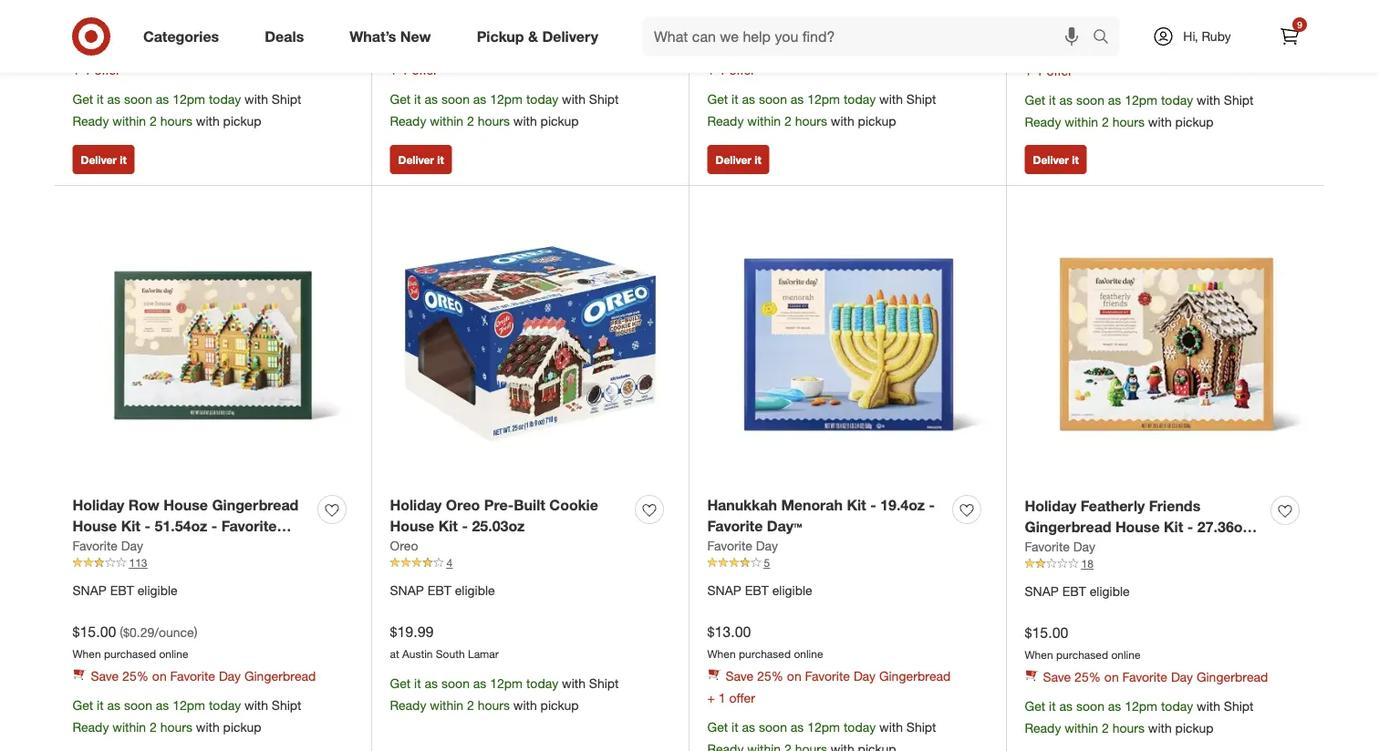 Task type: locate. For each thing, give the bounding box(es) containing it.
- right 19.4oz
[[929, 497, 935, 515]]

holiday oreo pre-built cookie house kit - 25.03oz image
[[390, 204, 671, 485], [390, 204, 671, 485]]

snap up $15.00 ( $0.29 /ounce ) when purchased online
[[73, 583, 107, 599]]

kit inside holiday featherly friends gingerbread house kit - 27.36oz - favorite day™
[[1164, 519, 1183, 536]]

eligible down 18
[[1090, 584, 1130, 600]]

kit down friends
[[1164, 519, 1183, 536]]

deliver
[[81, 153, 117, 167], [398, 153, 434, 167], [716, 153, 752, 167], [1033, 153, 1069, 167]]

save 25% on favorite day gingerbread
[[91, 40, 316, 56], [408, 40, 633, 56], [726, 40, 951, 56], [91, 668, 316, 684], [726, 668, 951, 684], [1043, 669, 1268, 685]]

snap ebt eligible down 4
[[390, 583, 495, 599]]

oreo
[[446, 497, 480, 515], [390, 538, 418, 554]]

pickup & delivery
[[477, 27, 598, 45]]

featherly
[[1081, 498, 1145, 516]]

pickup & delivery link
[[461, 16, 621, 57]]

- down row
[[145, 518, 150, 535]]

when inside $15.00 when purchased online
[[1025, 648, 1053, 662]]

5
[[764, 556, 770, 570]]

holiday oreo pre-built cookie house kit - 25.03oz link
[[390, 495, 628, 537]]

+ 1 offer
[[73, 62, 120, 78], [390, 62, 438, 78], [707, 62, 755, 78], [707, 690, 755, 706]]

1
[[84, 62, 91, 78], [401, 62, 408, 78], [719, 62, 726, 78], [1036, 63, 1043, 79], [719, 690, 726, 706]]

delivery
[[542, 27, 598, 45]]

favorite day for holiday row house gingerbread house kit - 51.54oz - favorite day™
[[73, 538, 143, 554]]

25.03oz
[[472, 518, 525, 535]]

18 link
[[1025, 556, 1307, 572]]

snap up $13.00
[[707, 583, 741, 599]]

holiday inside holiday row house gingerbread house kit - 51.54oz - favorite day™
[[73, 497, 124, 515]]

eligible up $13.00 when purchased online
[[772, 583, 813, 599]]

ebt down 5
[[745, 583, 769, 599]]

day™ for holiday row house gingerbread house kit - 51.54oz - favorite day™
[[73, 539, 108, 556]]

favorite day link for holiday featherly friends gingerbread house kit - 27.36oz - favorite day™
[[1025, 538, 1095, 556]]

kit
[[847, 497, 866, 515], [121, 518, 140, 535], [438, 518, 458, 535], [1164, 519, 1183, 536]]

9
[[1297, 19, 1302, 30]]

$13.00 when purchased online
[[707, 623, 823, 661]]

1 deliver from the left
[[81, 153, 117, 167]]

favorite inside holiday row house gingerbread house kit - 51.54oz - favorite day™
[[221, 518, 277, 535]]

- right '27.36oz'
[[1254, 519, 1260, 536]]

snap for holiday row house gingerbread house kit - 51.54oz - favorite day™
[[73, 583, 107, 599]]

1 horizontal spatial oreo
[[446, 497, 480, 515]]

categories
[[143, 27, 219, 45]]

snap up $15.00 when purchased online
[[1025, 584, 1059, 600]]

ebt
[[110, 583, 134, 599], [428, 583, 451, 599], [745, 583, 769, 599], [1062, 584, 1086, 600]]

1 deliver it button from the left
[[73, 145, 135, 174]]

favorite day
[[73, 538, 143, 554], [707, 538, 778, 554], [1025, 539, 1095, 555]]

- right 51.54oz
[[211, 518, 217, 535]]

eligible
[[137, 583, 178, 599], [455, 583, 495, 599], [772, 583, 813, 599], [1090, 584, 1130, 600]]

house up oreo link on the bottom of the page
[[390, 518, 434, 535]]

25%
[[122, 40, 149, 56], [440, 40, 466, 56], [757, 40, 784, 56], [1075, 41, 1101, 57], [122, 668, 149, 684], [757, 668, 784, 684], [1075, 669, 1101, 685]]

today
[[209, 91, 241, 107], [526, 91, 558, 107], [844, 91, 876, 107], [1161, 92, 1193, 108], [526, 676, 558, 692], [209, 698, 241, 713], [1161, 698, 1193, 714], [844, 719, 876, 735]]

1 horizontal spatial favorite day
[[707, 538, 778, 554]]

1 horizontal spatial favorite day link
[[707, 537, 778, 555]]

0 vertical spatial oreo
[[446, 497, 480, 515]]

-
[[870, 497, 876, 515], [929, 497, 935, 515], [145, 518, 150, 535], [211, 518, 217, 535], [462, 518, 468, 535], [1187, 519, 1193, 536], [1254, 519, 1260, 536]]

0 horizontal spatial favorite day link
[[73, 537, 143, 555]]

1 horizontal spatial day™
[[767, 518, 802, 535]]

favorite day up 113
[[73, 538, 143, 554]]

)
[[194, 625, 197, 641]]

holiday inside holiday oreo pre-built cookie house kit - 25.03oz
[[390, 497, 442, 515]]

favorite day link
[[73, 537, 143, 555], [707, 537, 778, 555], [1025, 538, 1095, 556]]

day™ down "featherly"
[[1084, 539, 1120, 557]]

day™ for holiday featherly friends gingerbread house kit - 27.36oz - favorite day™
[[1084, 539, 1120, 557]]

day
[[219, 40, 241, 56], [536, 40, 558, 56], [854, 40, 876, 56], [1171, 41, 1193, 57], [121, 538, 143, 554], [756, 538, 778, 554], [1073, 539, 1095, 555], [219, 668, 241, 684], [854, 668, 876, 684], [1171, 669, 1193, 685]]

holiday row house gingerbread house kit - 51.54oz - favorite day™ image
[[73, 204, 353, 485], [73, 204, 353, 485]]

day™ down menorah
[[767, 518, 802, 535]]

ebt down 18
[[1062, 584, 1086, 600]]

house inside holiday oreo pre-built cookie house kit - 25.03oz
[[390, 518, 434, 535]]

- left '25.03oz'
[[462, 518, 468, 535]]

deliver it
[[81, 153, 127, 167], [398, 153, 444, 167], [716, 153, 761, 167], [1033, 153, 1079, 167]]

when purchased online
[[73, 19, 188, 33], [390, 19, 506, 33], [707, 19, 823, 33], [1025, 20, 1141, 34]]

favorite day up 18
[[1025, 539, 1095, 555]]

snap ebt eligible for holiday row house gingerbread house kit - 51.54oz - favorite day™
[[73, 583, 178, 599]]

day™ left 113
[[73, 539, 108, 556]]

save
[[91, 40, 119, 56], [408, 40, 436, 56], [726, 40, 754, 56], [1043, 41, 1071, 57], [91, 668, 119, 684], [726, 668, 754, 684], [1043, 669, 1071, 685]]

snap ebt eligible down 5
[[707, 583, 813, 599]]

favorite day up 5
[[707, 538, 778, 554]]

113 link
[[73, 555, 353, 571]]

5 link
[[707, 555, 988, 571]]

holiday up oreo link on the bottom of the page
[[390, 497, 442, 515]]

house
[[163, 497, 208, 515], [73, 518, 117, 535], [390, 518, 434, 535], [1115, 519, 1160, 536]]

holiday left row
[[73, 497, 124, 515]]

1 deliver it from the left
[[81, 153, 127, 167]]

snap ebt eligible down 113
[[73, 583, 178, 599]]

1 horizontal spatial $15.00
[[1025, 624, 1069, 642]]

+
[[73, 62, 80, 78], [390, 62, 398, 78], [707, 62, 715, 78], [1025, 63, 1032, 79], [707, 690, 715, 706]]

gingerbread inside holiday row house gingerbread house kit - 51.54oz - favorite day™
[[212, 497, 299, 515]]

austin
[[402, 648, 433, 661]]

friends
[[1149, 498, 1201, 516]]

oreo up $19.99
[[390, 538, 418, 554]]

113
[[129, 556, 147, 570]]

gingerbread inside holiday featherly friends gingerbread house kit - 27.36oz - favorite day™
[[1025, 519, 1111, 536]]

2 horizontal spatial favorite day link
[[1025, 538, 1095, 556]]

holiday left "featherly"
[[1025, 498, 1077, 516]]

1 horizontal spatial holiday
[[390, 497, 442, 515]]

4
[[447, 556, 453, 570]]

oreo left pre-
[[446, 497, 480, 515]]

within
[[112, 113, 146, 129], [430, 113, 463, 129], [747, 113, 781, 129], [1065, 114, 1098, 130], [430, 698, 463, 713], [112, 719, 146, 735], [1065, 720, 1098, 736]]

$13.00
[[707, 623, 751, 641]]

/ounce
[[154, 625, 194, 641]]

on
[[152, 40, 167, 56], [470, 40, 484, 56], [787, 40, 801, 56], [1104, 41, 1119, 57], [152, 668, 167, 684], [787, 668, 801, 684], [1104, 669, 1119, 685]]

0 horizontal spatial day™
[[73, 539, 108, 556]]

holiday inside holiday featherly friends gingerbread house kit - 27.36oz - favorite day™
[[1025, 498, 1077, 516]]

when
[[73, 19, 101, 33], [390, 19, 418, 33], [707, 19, 736, 33], [1025, 20, 1053, 34], [73, 648, 101, 661], [707, 648, 736, 661], [1025, 648, 1053, 662]]

hours
[[160, 113, 192, 129], [478, 113, 510, 129], [795, 113, 827, 129], [1113, 114, 1145, 130], [478, 698, 510, 713], [160, 719, 192, 735], [1113, 720, 1145, 736]]

house up 51.54oz
[[163, 497, 208, 515]]

as
[[107, 91, 120, 107], [156, 91, 169, 107], [425, 91, 438, 107], [473, 91, 486, 107], [742, 91, 755, 107], [791, 91, 804, 107], [1060, 92, 1073, 108], [1108, 92, 1121, 108], [425, 676, 438, 692], [473, 676, 486, 692], [107, 698, 120, 713], [156, 698, 169, 713], [1060, 698, 1073, 714], [1108, 698, 1121, 714], [742, 719, 755, 735], [791, 719, 804, 735]]

favorite day link up 18
[[1025, 538, 1095, 556]]

built
[[514, 497, 545, 515]]

oreo inside holiday oreo pre-built cookie house kit - 25.03oz
[[446, 497, 480, 515]]

kit up 4
[[438, 518, 458, 535]]

ready
[[73, 113, 109, 129], [390, 113, 426, 129], [707, 113, 744, 129], [1025, 114, 1061, 130], [390, 698, 426, 713], [73, 719, 109, 735], [1025, 720, 1061, 736]]

1 vertical spatial oreo
[[390, 538, 418, 554]]

holiday
[[73, 497, 124, 515], [390, 497, 442, 515], [1025, 498, 1077, 516]]

ebt down 113
[[110, 583, 134, 599]]

favorite day link for hanukkah menorah kit - 19.4oz - favorite day™
[[707, 537, 778, 555]]

favorite
[[170, 40, 215, 56], [488, 40, 533, 56], [805, 40, 850, 56], [1122, 41, 1168, 57], [221, 518, 277, 535], [707, 518, 763, 535], [73, 538, 118, 554], [707, 538, 752, 554], [1025, 539, 1070, 555], [1025, 539, 1080, 557], [170, 668, 215, 684], [805, 668, 850, 684], [1122, 669, 1168, 685]]

holiday row house gingerbread house kit - 51.54oz - favorite day™ link
[[73, 495, 311, 556]]

18
[[1081, 557, 1094, 571]]

purchased
[[104, 19, 156, 33], [421, 19, 473, 33], [739, 19, 791, 33], [1056, 20, 1108, 34], [104, 648, 156, 661], [739, 648, 791, 661], [1056, 648, 1108, 662]]

2 horizontal spatial day™
[[1084, 539, 1120, 557]]

$15.00 inside $15.00 when purchased online
[[1025, 624, 1069, 642]]

hi,
[[1183, 28, 1198, 44]]

0 horizontal spatial favorite day
[[73, 538, 143, 554]]

holiday featherly friends gingerbread house kit - 27.36oz - favorite day™ image
[[1025, 204, 1307, 486], [1025, 204, 1307, 486]]

$15.00 inside $15.00 ( $0.29 /ounce ) when purchased online
[[73, 623, 116, 641]]

hanukkah menorah kit - 19.4oz - favorite day™ image
[[707, 204, 988, 485], [707, 204, 988, 485]]

pickup
[[223, 113, 261, 129], [541, 113, 579, 129], [858, 113, 896, 129], [1175, 114, 1214, 130], [541, 698, 579, 713], [223, 719, 261, 735], [1175, 720, 1214, 736]]

4 deliver it button from the left
[[1025, 145, 1087, 174]]

- left 19.4oz
[[870, 497, 876, 515]]

kit inside hanukkah menorah kit - 19.4oz - favorite day™
[[847, 497, 866, 515]]

ebt for holiday row house gingerbread house kit - 51.54oz - favorite day™
[[110, 583, 134, 599]]

ebt down 4
[[428, 583, 451, 599]]

favorite inside hanukkah menorah kit - 19.4oz - favorite day™
[[707, 518, 763, 535]]

2 horizontal spatial holiday
[[1025, 498, 1077, 516]]

holiday featherly friends gingerbread house kit - 27.36oz - favorite day™
[[1025, 498, 1260, 557]]

online inside $13.00 when purchased online
[[794, 648, 823, 661]]

2 deliver from the left
[[398, 153, 434, 167]]

snap ebt eligible down 18
[[1025, 584, 1130, 600]]

row
[[128, 497, 159, 515]]

0 horizontal spatial oreo
[[390, 538, 418, 554]]

favorite day link up 5
[[707, 537, 778, 555]]

new
[[400, 27, 431, 45]]

kit down row
[[121, 518, 140, 535]]

get
[[73, 91, 93, 107], [390, 91, 411, 107], [707, 91, 728, 107], [1025, 92, 1046, 108], [390, 676, 411, 692], [73, 698, 93, 713], [1025, 698, 1046, 714], [707, 719, 728, 735]]

12pm
[[173, 91, 205, 107], [490, 91, 523, 107], [807, 91, 840, 107], [1125, 92, 1158, 108], [490, 676, 523, 692], [173, 698, 205, 713], [1125, 698, 1158, 714], [807, 719, 840, 735]]

day™ inside holiday featherly friends gingerbread house kit - 27.36oz - favorite day™
[[1084, 539, 1120, 557]]

snap for hanukkah menorah kit - 19.4oz - favorite day™
[[707, 583, 741, 599]]

it
[[97, 91, 104, 107], [414, 91, 421, 107], [732, 91, 739, 107], [1049, 92, 1056, 108], [120, 153, 127, 167], [437, 153, 444, 167], [755, 153, 761, 167], [1072, 153, 1079, 167], [414, 676, 421, 692], [97, 698, 104, 713], [1049, 698, 1056, 714], [732, 719, 739, 735]]

$15.00 ( $0.29 /ounce ) when purchased online
[[73, 623, 197, 661]]

day™
[[767, 518, 802, 535], [73, 539, 108, 556], [1084, 539, 1120, 557]]

eligible up $19.99 at austin south lamar
[[455, 583, 495, 599]]

offer inside save 25% on favorite day gingerbread + 1 offer
[[1047, 63, 1073, 79]]

2 horizontal spatial favorite day
[[1025, 539, 1095, 555]]

day™ inside holiday row house gingerbread house kit - 51.54oz - favorite day™
[[73, 539, 108, 556]]

1 inside save 25% on favorite day gingerbread + 1 offer
[[1036, 63, 1043, 79]]

snap up $19.99
[[390, 583, 424, 599]]

deliver it button
[[73, 145, 135, 174], [390, 145, 452, 174], [707, 145, 770, 174], [1025, 145, 1087, 174]]

soon
[[124, 91, 152, 107], [441, 91, 470, 107], [759, 91, 787, 107], [1076, 92, 1105, 108], [441, 676, 470, 692], [124, 698, 152, 713], [1076, 698, 1105, 714], [759, 719, 787, 735]]

1 for 3rd deliver it button
[[719, 62, 726, 78]]

get it as soon as 12pm today with shipt ready within 2 hours with pickup
[[73, 91, 301, 129], [390, 91, 619, 129], [707, 91, 936, 129], [1025, 92, 1254, 130], [390, 676, 619, 713], [73, 698, 301, 735], [1025, 698, 1254, 736]]

online
[[159, 19, 188, 33], [477, 19, 506, 33], [794, 19, 823, 33], [1111, 20, 1141, 34], [159, 648, 188, 661], [794, 648, 823, 661], [1111, 648, 1141, 662]]

4 deliver from the left
[[1033, 153, 1069, 167]]

4 deliver it from the left
[[1033, 153, 1079, 167]]

$19.99 at austin south lamar
[[390, 623, 499, 661]]

0 horizontal spatial holiday
[[73, 497, 124, 515]]

offer
[[94, 62, 120, 78], [412, 62, 438, 78], [729, 62, 755, 78], [1047, 63, 1073, 79], [729, 690, 755, 706]]

house down "featherly"
[[1115, 519, 1160, 536]]

0 horizontal spatial $15.00
[[73, 623, 116, 641]]

kit right menorah
[[847, 497, 866, 515]]

snap ebt eligible for hanukkah menorah kit - 19.4oz - favorite day™
[[707, 583, 813, 599]]

2
[[150, 113, 157, 129], [467, 113, 474, 129], [784, 113, 792, 129], [1102, 114, 1109, 130], [467, 698, 474, 713], [150, 719, 157, 735], [1102, 720, 1109, 736]]

favorite inside save 25% on favorite day gingerbread + 1 offer
[[1122, 41, 1168, 57]]

eligible down 113
[[137, 583, 178, 599]]

snap
[[73, 583, 107, 599], [390, 583, 424, 599], [707, 583, 741, 599], [1025, 584, 1059, 600]]

1 for second deliver it button from left
[[401, 62, 408, 78]]

eligible for day™
[[772, 583, 813, 599]]

what's
[[350, 27, 396, 45]]

pickup
[[477, 27, 524, 45]]

kit inside holiday oreo pre-built cookie house kit - 25.03oz
[[438, 518, 458, 535]]

with
[[244, 91, 268, 107], [562, 91, 586, 107], [879, 91, 903, 107], [1197, 92, 1220, 108], [196, 113, 220, 129], [513, 113, 537, 129], [831, 113, 854, 129], [1148, 114, 1172, 130], [562, 676, 586, 692], [244, 698, 268, 713], [513, 698, 537, 713], [1197, 698, 1220, 714], [196, 719, 220, 735], [879, 719, 903, 735], [1148, 720, 1172, 736]]

$15.00
[[73, 623, 116, 641], [1025, 624, 1069, 642]]

on inside save 25% on favorite day gingerbread + 1 offer
[[1104, 41, 1119, 57]]

favorite day link up 113
[[73, 537, 143, 555]]



Task type: describe. For each thing, give the bounding box(es) containing it.
$19.99
[[390, 623, 434, 641]]

favorite day for holiday featherly friends gingerbread house kit - 27.36oz - favorite day™
[[1025, 539, 1095, 555]]

hanukkah
[[707, 497, 777, 515]]

favorite day link for holiday row house gingerbread house kit - 51.54oz - favorite day™
[[73, 537, 143, 555]]

lamar
[[468, 648, 499, 661]]

holiday oreo pre-built cookie house kit - 25.03oz
[[390, 497, 598, 535]]

$15.00 for holiday row house gingerbread house kit - 51.54oz - favorite day™
[[73, 623, 116, 641]]

south
[[436, 648, 465, 661]]

hi, ruby
[[1183, 28, 1231, 44]]

snap ebt eligible for holiday featherly friends gingerbread house kit - 27.36oz - favorite day™
[[1025, 584, 1130, 600]]

holiday for holiday row house gingerbread house kit - 51.54oz - favorite day™
[[73, 497, 124, 515]]

$0.29
[[123, 625, 154, 641]]

gingerbread inside save 25% on favorite day gingerbread + 1 offer
[[1197, 41, 1268, 57]]

purchased inside $13.00 when purchased online
[[739, 648, 791, 661]]

3 deliver it button from the left
[[707, 145, 770, 174]]

51.54oz
[[155, 518, 207, 535]]

house left 51.54oz
[[73, 518, 117, 535]]

holiday for holiday featherly friends gingerbread house kit - 27.36oz - favorite day™
[[1025, 498, 1077, 516]]

ebt for holiday featherly friends gingerbread house kit - 27.36oz - favorite day™
[[1062, 584, 1086, 600]]

- inside holiday oreo pre-built cookie house kit - 25.03oz
[[462, 518, 468, 535]]

online inside $15.00 when purchased online
[[1111, 648, 1141, 662]]

eligible for 51.54oz
[[137, 583, 178, 599]]

cookie
[[549, 497, 598, 515]]

3 deliver it from the left
[[716, 153, 761, 167]]

1 for first deliver it button from the left
[[84, 62, 91, 78]]

snap for holiday featherly friends gingerbread house kit - 27.36oz - favorite day™
[[1025, 584, 1059, 600]]

19.4oz
[[880, 497, 925, 515]]

menorah
[[781, 497, 843, 515]]

save inside save 25% on favorite day gingerbread + 1 offer
[[1043, 41, 1071, 57]]

kit inside holiday row house gingerbread house kit - 51.54oz - favorite day™
[[121, 518, 140, 535]]

what's new
[[350, 27, 431, 45]]

pre-
[[484, 497, 514, 515]]

when inside $15.00 ( $0.29 /ounce ) when purchased online
[[73, 648, 101, 661]]

deals link
[[249, 16, 327, 57]]

day inside save 25% on favorite day gingerbread + 1 offer
[[1171, 41, 1193, 57]]

What can we help you find? suggestions appear below search field
[[643, 16, 1097, 57]]

ebt for hanukkah menorah kit - 19.4oz - favorite day™
[[745, 583, 769, 599]]

ruby
[[1202, 28, 1231, 44]]

favorite inside holiday featherly friends gingerbread house kit - 27.36oz - favorite day™
[[1025, 539, 1080, 557]]

$15.00 when purchased online
[[1025, 624, 1141, 662]]

3 deliver from the left
[[716, 153, 752, 167]]

(
[[120, 625, 123, 641]]

oreo link
[[390, 537, 418, 555]]

25% inside save 25% on favorite day gingerbread + 1 offer
[[1075, 41, 1101, 57]]

holiday row house gingerbread house kit - 51.54oz - favorite day™
[[73, 497, 299, 556]]

purchased inside $15.00 ( $0.29 /ounce ) when purchased online
[[104, 648, 156, 661]]

eligible for -
[[455, 583, 495, 599]]

2 deliver it from the left
[[398, 153, 444, 167]]

search
[[1085, 29, 1128, 47]]

$15.00 for holiday featherly friends gingerbread house kit - 27.36oz - favorite day™
[[1025, 624, 1069, 642]]

when inside $13.00 when purchased online
[[707, 648, 736, 661]]

hanukkah menorah kit - 19.4oz - favorite day™
[[707, 497, 935, 535]]

snap ebt eligible for holiday oreo pre-built cookie house kit - 25.03oz
[[390, 583, 495, 599]]

4 link
[[390, 555, 671, 571]]

save 25% on favorite day gingerbread + 1 offer
[[1025, 41, 1268, 79]]

eligible for 27.36oz
[[1090, 584, 1130, 600]]

- down friends
[[1187, 519, 1193, 536]]

holiday featherly friends gingerbread house kit - 27.36oz - favorite day™ link
[[1025, 496, 1264, 557]]

+ inside save 25% on favorite day gingerbread + 1 offer
[[1025, 63, 1032, 79]]

categories link
[[128, 16, 242, 57]]

2 deliver it button from the left
[[390, 145, 452, 174]]

house inside holiday featherly friends gingerbread house kit - 27.36oz - favorite day™
[[1115, 519, 1160, 536]]

snap for holiday oreo pre-built cookie house kit - 25.03oz
[[390, 583, 424, 599]]

purchased inside $15.00 when purchased online
[[1056, 648, 1108, 662]]

hanukkah menorah kit - 19.4oz - favorite day™ link
[[707, 495, 945, 537]]

deals
[[265, 27, 304, 45]]

search button
[[1085, 16, 1128, 60]]

get it as soon as 12pm today with shipt
[[707, 719, 936, 735]]

ebt for holiday oreo pre-built cookie house kit - 25.03oz
[[428, 583, 451, 599]]

holiday for holiday oreo pre-built cookie house kit - 25.03oz
[[390, 497, 442, 515]]

27.36oz
[[1197, 519, 1250, 536]]

&
[[528, 27, 538, 45]]

online inside $15.00 ( $0.29 /ounce ) when purchased online
[[159, 648, 188, 661]]

what's new link
[[334, 16, 454, 57]]

at
[[390, 648, 399, 661]]

favorite day for hanukkah menorah kit - 19.4oz - favorite day™
[[707, 538, 778, 554]]

9 link
[[1270, 16, 1310, 57]]

day™ inside hanukkah menorah kit - 19.4oz - favorite day™
[[767, 518, 802, 535]]



Task type: vqa. For each thing, say whether or not it's contained in the screenshot.
'placed'
no



